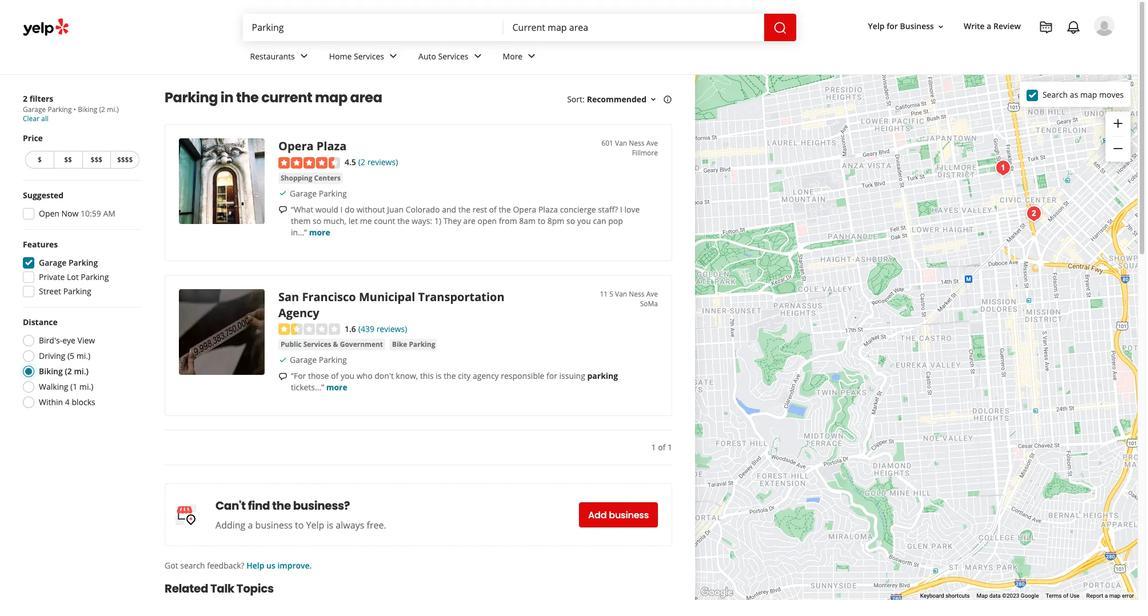 Task type: describe. For each thing, give the bounding box(es) containing it.
nolan p. image
[[1094, 15, 1115, 36]]

1 so from the left
[[313, 215, 321, 226]]

biking inside 2 filters garage parking • biking (2 mi.) clear all
[[78, 105, 97, 114]]

colorado
[[406, 204, 440, 215]]

would
[[315, 204, 338, 215]]

walking (1 mi.)
[[39, 381, 93, 392]]

601
[[601, 138, 613, 148]]

a inside can't find the business? adding a business to yelp is always free.
[[248, 519, 253, 532]]

601 van ness ave fillmore
[[601, 138, 658, 158]]

clear
[[23, 114, 39, 123]]

them
[[291, 215, 311, 226]]

16 chevron down v2 image
[[649, 95, 658, 104]]

1 vertical spatial more link
[[326, 382, 347, 393]]

within 4 blocks
[[39, 397, 95, 408]]

garage up the "for
[[290, 355, 317, 365]]

transportation
[[418, 289, 504, 304]]

ways:
[[412, 215, 432, 226]]

parking down public services & government link
[[319, 355, 347, 365]]

10:59
[[81, 208, 101, 219]]

map data ©2023 google
[[977, 593, 1039, 599]]

the up from
[[499, 204, 511, 215]]

those
[[308, 371, 329, 381]]

yelp for business
[[868, 21, 934, 32]]

1 1 from the left
[[651, 442, 656, 453]]

fillmore
[[632, 148, 658, 158]]

4.5 link
[[345, 155, 356, 168]]

review
[[993, 21, 1021, 32]]

4.5 star rating image
[[278, 157, 340, 168]]

keyboard
[[920, 593, 944, 599]]

business categories element
[[241, 41, 1115, 74]]

1 vertical spatial (2
[[358, 157, 365, 167]]

1.6 link
[[345, 322, 356, 335]]

google image
[[698, 585, 736, 600]]

love
[[624, 204, 640, 215]]

juan
[[387, 204, 404, 215]]

they
[[443, 215, 461, 226]]

municipal
[[359, 289, 415, 304]]

all
[[41, 114, 48, 123]]

&
[[333, 340, 338, 349]]

garage inside 2 filters garage parking • biking (2 mi.) clear all
[[23, 105, 46, 114]]

mi.) for driving (5 mi.)
[[76, 350, 90, 361]]

restaurants link
[[241, 41, 320, 74]]

1.6 star rating image
[[278, 324, 340, 335]]

public
[[281, 340, 302, 349]]

know,
[[396, 371, 418, 381]]

garage parking for san
[[290, 355, 347, 365]]

filters
[[30, 93, 53, 104]]

opera plaza image inside map region
[[992, 156, 1015, 179]]

area
[[350, 88, 382, 107]]

as
[[1070, 89, 1078, 100]]

2 so from the left
[[566, 215, 575, 226]]

count
[[374, 215, 395, 226]]

0 horizontal spatial (2
[[65, 366, 72, 377]]

24 chevron down v2 image
[[386, 49, 400, 63]]

write
[[964, 21, 985, 32]]

bike
[[392, 340, 407, 349]]

rest
[[473, 204, 487, 215]]

improve.
[[277, 560, 312, 571]]

Near text field
[[512, 21, 755, 34]]

1 vertical spatial garage parking
[[39, 257, 98, 268]]

projects image
[[1039, 21, 1053, 34]]

opera inside "what would i do without juan colorado and the rest of the opera plaza concierge staff? i love them so much, let me count the ways: 1) they are open from 8am to 8pm so you can pop in…"
[[513, 204, 536, 215]]

us
[[266, 560, 275, 571]]

home services
[[329, 51, 384, 61]]

4
[[65, 397, 70, 408]]

in
[[221, 88, 233, 107]]

garage parking for opera
[[290, 188, 347, 199]]

government
[[340, 340, 383, 349]]

distance
[[23, 317, 58, 328]]

plaza inside "what would i do without juan colorado and the rest of the opera plaza concierge staff? i love them so much, let me count the ways: 1) they are open from 8am to 8pm so you can pop in…"
[[538, 204, 558, 215]]

staff?
[[598, 204, 618, 215]]

notifications image
[[1067, 21, 1080, 34]]

zoom out image
[[1111, 142, 1125, 156]]

16 speech v2 image
[[278, 205, 288, 215]]

to inside "what would i do without juan colorado and the rest of the opera plaza concierge staff? i love them so much, let me count the ways: 1) they are open from 8am to 8pm so you can pop in…"
[[538, 215, 545, 226]]

(439 reviews)
[[358, 323, 407, 334]]

8am
[[519, 215, 536, 226]]

zoom in image
[[1111, 116, 1125, 130]]

mi.) inside 2 filters garage parking • biking (2 mi.) clear all
[[107, 105, 119, 114]]

more link
[[494, 41, 548, 74]]

none field find
[[252, 21, 494, 34]]

0 horizontal spatial opera plaza image
[[179, 138, 265, 224]]

"for
[[291, 371, 306, 381]]

parking inside 2 filters garage parking • biking (2 mi.) clear all
[[48, 105, 72, 114]]

0 horizontal spatial map
[[315, 88, 347, 107]]

$ button
[[25, 151, 54, 169]]

write a review
[[964, 21, 1021, 32]]

recommended button
[[587, 94, 658, 105]]

home
[[329, 51, 352, 61]]

you inside "what would i do without juan colorado and the rest of the opera plaza concierge staff? i love them so much, let me count the ways: 1) they are open from 8am to 8pm so you can pop in…"
[[577, 215, 591, 226]]

view
[[77, 335, 95, 346]]

24 chevron down v2 image for more
[[525, 49, 539, 63]]

8pm
[[547, 215, 564, 226]]

1 vertical spatial san francisco municipal transportation agency image
[[179, 289, 265, 375]]

public services & government link
[[278, 339, 385, 351]]

ave inside 601 van ness ave fillmore
[[646, 138, 658, 148]]

shopping
[[281, 173, 312, 183]]

0 horizontal spatial plaza
[[316, 138, 347, 154]]

more
[[503, 51, 523, 61]]

got search feedback? help us improve.
[[165, 560, 312, 571]]

centers
[[314, 173, 341, 183]]

ness inside 601 van ness ave fillmore
[[629, 138, 644, 148]]

$$$ button
[[82, 151, 110, 169]]

none field near
[[512, 21, 755, 34]]

$
[[38, 155, 42, 165]]

add business link
[[579, 503, 658, 528]]

map for search as map moves
[[1080, 89, 1097, 100]]

4.5
[[345, 157, 356, 167]]

the down the juan
[[397, 215, 410, 226]]

"what would i do without juan colorado and the rest of the opera plaza concierge staff? i love them so much, let me count the ways: 1) they are open from 8am to 8pm so you can pop in…"
[[291, 204, 640, 238]]

open
[[39, 208, 59, 219]]

san francisco municipal transportation agency
[[278, 289, 504, 320]]

garage up private
[[39, 257, 66, 268]]

is inside can't find the business? adding a business to yelp is always free.
[[327, 519, 333, 532]]

group containing suggested
[[19, 190, 142, 223]]

am
[[103, 208, 115, 219]]

write a review link
[[959, 16, 1025, 37]]

16 speech v2 image
[[278, 372, 288, 381]]

is inside "for those of you who don't know, this is the city agency responsible for issuing parking tickets..." more
[[436, 371, 442, 381]]

can't
[[215, 498, 246, 514]]

home services link
[[320, 41, 409, 74]]

search image
[[773, 21, 787, 35]]

services for home
[[354, 51, 384, 61]]

now
[[61, 208, 79, 219]]

van inside 601 van ness ave fillmore
[[615, 138, 627, 148]]

0 horizontal spatial opera
[[278, 138, 314, 154]]

features
[[23, 239, 58, 250]]

of inside "for those of you who don't know, this is the city agency responsible for issuing parking tickets..." more
[[331, 371, 339, 381]]

1 horizontal spatial san francisco municipal transportation agency image
[[1023, 202, 1045, 225]]

open now 10:59 am
[[39, 208, 115, 219]]



Task type: locate. For each thing, give the bounding box(es) containing it.
0 vertical spatial reviews)
[[367, 157, 398, 167]]

services inside button
[[303, 340, 331, 349]]

auto services link
[[409, 41, 494, 74]]

bike parking
[[392, 340, 435, 349]]

None search field
[[243, 14, 798, 41]]

so down would
[[313, 215, 321, 226]]

1 horizontal spatial opera
[[513, 204, 536, 215]]

business right add
[[609, 509, 649, 522]]

1 horizontal spatial i
[[620, 204, 622, 215]]

0 horizontal spatial you
[[341, 371, 354, 381]]

1 vertical spatial ness
[[629, 289, 644, 299]]

yelp for business button
[[863, 16, 950, 37]]

free.
[[367, 519, 386, 532]]

0 vertical spatial san francisco municipal transportation agency image
[[1023, 202, 1045, 225]]

plaza up 4.5 link
[[316, 138, 347, 154]]

ness inside 11 s van ness ave soma
[[629, 289, 644, 299]]

1 vertical spatial is
[[327, 519, 333, 532]]

driving
[[39, 350, 65, 361]]

bike parking link
[[390, 339, 438, 351]]

0 horizontal spatial 24 chevron down v2 image
[[297, 49, 311, 63]]

keyboard shortcuts button
[[920, 592, 970, 600]]

is right this
[[436, 371, 442, 381]]

0 horizontal spatial for
[[546, 371, 557, 381]]

city
[[458, 371, 471, 381]]

a for write
[[987, 21, 991, 32]]

the right in
[[236, 88, 259, 107]]

biking down the driving
[[39, 366, 63, 377]]

parking down private lot parking
[[63, 286, 91, 297]]

terms of use link
[[1046, 593, 1079, 599]]

shopping centers link
[[278, 172, 343, 184]]

related
[[165, 581, 208, 597]]

0 vertical spatial a
[[987, 21, 991, 32]]

private lot parking
[[39, 271, 109, 282]]

talk
[[210, 581, 234, 597]]

parking left the • in the left of the page
[[48, 105, 72, 114]]

map
[[315, 88, 347, 107], [1080, 89, 1097, 100], [1109, 593, 1121, 599]]

1 vertical spatial for
[[546, 371, 557, 381]]

keyboard shortcuts
[[920, 593, 970, 599]]

1 i from the left
[[340, 204, 343, 215]]

1 vertical spatial biking
[[39, 366, 63, 377]]

much,
[[323, 215, 346, 226]]

2 horizontal spatial map
[[1109, 593, 1121, 599]]

services
[[354, 51, 384, 61], [438, 51, 468, 61], [303, 340, 331, 349]]

of inside "what would i do without juan colorado and the rest of the opera plaza concierge staff? i love them so much, let me count the ways: 1) they are open from 8am to 8pm so you can pop in…"
[[489, 204, 497, 215]]

2 vertical spatial group
[[19, 239, 142, 301]]

van
[[615, 138, 627, 148], [615, 289, 627, 299]]

2 vertical spatial (2
[[65, 366, 72, 377]]

plaza up 8pm
[[538, 204, 558, 215]]

reviews) for plaza
[[367, 157, 398, 167]]

option group
[[19, 317, 142, 412]]

feedback?
[[207, 560, 244, 571]]

1 horizontal spatial opera plaza image
[[992, 156, 1015, 179]]

map left area
[[315, 88, 347, 107]]

0 vertical spatial group
[[1105, 111, 1131, 162]]

you inside "for those of you who don't know, this is the city agency responsible for issuing parking tickets..." more
[[341, 371, 354, 381]]

the right find
[[272, 498, 291, 514]]

business inside 'link'
[[609, 509, 649, 522]]

2 vertical spatial garage parking
[[290, 355, 347, 365]]

0 vertical spatial for
[[887, 21, 898, 32]]

1 horizontal spatial (2
[[99, 105, 105, 114]]

1 vertical spatial plaza
[[538, 204, 558, 215]]

a right the adding at the bottom of the page
[[248, 519, 253, 532]]

24 chevron down v2 image
[[297, 49, 311, 63], [471, 49, 484, 63], [525, 49, 539, 63]]

0 horizontal spatial yelp
[[306, 519, 324, 532]]

24 chevron down v2 image for auto services
[[471, 49, 484, 63]]

bike parking button
[[390, 339, 438, 351]]

(2 right 4.5 on the top of page
[[358, 157, 365, 167]]

map left error
[[1109, 593, 1121, 599]]

1 horizontal spatial is
[[436, 371, 442, 381]]

parking right lot
[[81, 271, 109, 282]]

group containing features
[[19, 239, 142, 301]]

$$$$
[[117, 155, 133, 165]]

francisco
[[302, 289, 356, 304]]

0 vertical spatial yelp
[[868, 21, 885, 32]]

24 chevron down v2 image inside more link
[[525, 49, 539, 63]]

ave right s
[[646, 289, 658, 299]]

i left the love
[[620, 204, 622, 215]]

plaza
[[316, 138, 347, 154], [538, 204, 558, 215]]

private
[[39, 271, 65, 282]]

services for auto
[[438, 51, 468, 61]]

reviews)
[[367, 157, 398, 167], [376, 323, 407, 334]]

yelp left business
[[868, 21, 885, 32]]

for left business
[[887, 21, 898, 32]]

services for public
[[303, 340, 331, 349]]

1 of 1
[[651, 442, 672, 453]]

services right auto
[[438, 51, 468, 61]]

parking in the current map area
[[165, 88, 382, 107]]

reviews) for francisco
[[376, 323, 407, 334]]

search
[[1042, 89, 1068, 100]]

a inside 'element'
[[987, 21, 991, 32]]

bird's-
[[39, 335, 62, 346]]

2 horizontal spatial a
[[1105, 593, 1108, 599]]

for inside button
[[887, 21, 898, 32]]

data
[[989, 593, 1001, 599]]

0 horizontal spatial san francisco municipal transportation agency image
[[179, 289, 265, 375]]

the up are
[[458, 204, 470, 215]]

0 horizontal spatial is
[[327, 519, 333, 532]]

street parking
[[39, 286, 91, 297]]

more link
[[309, 227, 330, 238], [326, 382, 347, 393]]

1 vertical spatial you
[[341, 371, 354, 381]]

Find text field
[[252, 21, 494, 34]]

garage parking
[[290, 188, 347, 199], [39, 257, 98, 268], [290, 355, 347, 365]]

16 checkmark v2 image
[[278, 356, 288, 365]]

1 horizontal spatial services
[[354, 51, 384, 61]]

0 vertical spatial ave
[[646, 138, 658, 148]]

2 horizontal spatial (2
[[358, 157, 365, 167]]

public services & government button
[[278, 339, 385, 351]]

van right s
[[615, 289, 627, 299]]

yelp
[[868, 21, 885, 32], [306, 519, 324, 532]]

1 vertical spatial opera
[[513, 204, 536, 215]]

1 vertical spatial to
[[295, 519, 304, 532]]

24 chevron down v2 image right more at the top of the page
[[525, 49, 539, 63]]

1 horizontal spatial 24 chevron down v2 image
[[471, 49, 484, 63]]

16 checkmark v2 image
[[278, 189, 288, 198]]

a for report
[[1105, 593, 1108, 599]]

responsible
[[501, 371, 544, 381]]

24 chevron down v2 image inside auto services link
[[471, 49, 484, 63]]

0 vertical spatial to
[[538, 215, 545, 226]]

business down find
[[255, 519, 293, 532]]

google
[[1021, 593, 1039, 599]]

1 van from the top
[[615, 138, 627, 148]]

0 horizontal spatial services
[[303, 340, 331, 349]]

to
[[538, 215, 545, 226], [295, 519, 304, 532]]

none field up 'home services' link
[[252, 21, 494, 34]]

yelp inside button
[[868, 21, 885, 32]]

0 horizontal spatial i
[[340, 204, 343, 215]]

1 vertical spatial more
[[326, 382, 347, 393]]

0 vertical spatial garage parking
[[290, 188, 347, 199]]

2 24 chevron down v2 image from the left
[[471, 49, 484, 63]]

(2 inside 2 filters garage parking • biking (2 mi.) clear all
[[99, 105, 105, 114]]

1 horizontal spatial to
[[538, 215, 545, 226]]

ave down 16 chevron down v2 icon
[[646, 138, 658, 148]]

group
[[1105, 111, 1131, 162], [19, 190, 142, 223], [19, 239, 142, 301]]

yelp inside can't find the business? adding a business to yelp is always free.
[[306, 519, 324, 532]]

garage down filters
[[23, 105, 46, 114]]

i left the do
[[340, 204, 343, 215]]

(2 up walking (1 mi.)
[[65, 366, 72, 377]]

none field up business categories element
[[512, 21, 755, 34]]

business
[[900, 21, 934, 32]]

from
[[499, 215, 517, 226]]

more down those at the bottom of page
[[326, 382, 347, 393]]

ave inside 11 s van ness ave soma
[[646, 289, 658, 299]]

0 vertical spatial more link
[[309, 227, 330, 238]]

so down concierge
[[566, 215, 575, 226]]

you down concierge
[[577, 215, 591, 226]]

0 horizontal spatial a
[[248, 519, 253, 532]]

1.6
[[345, 323, 356, 334]]

without
[[357, 204, 385, 215]]

san francisco municipal transportation agency image
[[1023, 202, 1045, 225], [179, 289, 265, 375]]

business inside can't find the business? adding a business to yelp is always free.
[[255, 519, 293, 532]]

11
[[600, 289, 608, 299]]

me
[[360, 215, 372, 226]]

can
[[593, 215, 606, 226]]

you left the who on the left bottom
[[341, 371, 354, 381]]

parking down centers
[[319, 188, 347, 199]]

1 horizontal spatial business
[[609, 509, 649, 522]]

suggested
[[23, 190, 64, 201]]

terms
[[1046, 593, 1062, 599]]

the left city
[[444, 371, 456, 381]]

garage up the "what
[[290, 188, 317, 199]]

public services & government
[[281, 340, 383, 349]]

0 horizontal spatial none field
[[252, 21, 494, 34]]

1 vertical spatial ave
[[646, 289, 658, 299]]

sort:
[[567, 94, 585, 105]]

in…"
[[291, 227, 307, 238]]

a right write on the right top of page
[[987, 21, 991, 32]]

services down 1.6 star rating image in the left bottom of the page
[[303, 340, 331, 349]]

0 horizontal spatial to
[[295, 519, 304, 532]]

1 horizontal spatial plaza
[[538, 204, 558, 215]]

ness right 601
[[629, 138, 644, 148]]

opera plaza image
[[179, 138, 265, 224], [992, 156, 1015, 179]]

1 horizontal spatial 1
[[668, 442, 672, 453]]

to inside can't find the business? adding a business to yelp is always free.
[[295, 519, 304, 532]]

opera up 8am
[[513, 204, 536, 215]]

2 i from the left
[[620, 204, 622, 215]]

1 horizontal spatial a
[[987, 21, 991, 32]]

a right report
[[1105, 593, 1108, 599]]

ave
[[646, 138, 658, 148], [646, 289, 658, 299]]

2 horizontal spatial 24 chevron down v2 image
[[525, 49, 539, 63]]

1 vertical spatial group
[[19, 190, 142, 223]]

garage parking down shopping centers button
[[290, 188, 347, 199]]

0 vertical spatial you
[[577, 215, 591, 226]]

mi.) right the • in the left of the page
[[107, 105, 119, 114]]

more link down the much,
[[309, 227, 330, 238]]

0 vertical spatial is
[[436, 371, 442, 381]]

(1
[[70, 381, 77, 392]]

parking inside button
[[409, 340, 435, 349]]

0 vertical spatial more
[[309, 227, 330, 238]]

of
[[489, 204, 497, 215], [331, 371, 339, 381], [658, 442, 666, 453], [1063, 593, 1068, 599]]

None field
[[252, 21, 494, 34], [512, 21, 755, 34]]

to right 8am
[[538, 215, 545, 226]]

parking right the bike
[[409, 340, 435, 349]]

mi.) up '(1'
[[74, 366, 89, 377]]

biking
[[78, 105, 97, 114], [39, 366, 63, 377]]

(439 reviews) link
[[358, 322, 407, 335]]

user actions element
[[859, 14, 1131, 85]]

2 none field from the left
[[512, 21, 755, 34]]

1 horizontal spatial none field
[[512, 21, 755, 34]]

1 horizontal spatial map
[[1080, 89, 1097, 100]]

24 chevron down v2 image right auto services on the top left of the page
[[471, 49, 484, 63]]

topics
[[237, 581, 274, 597]]

2 van from the top
[[615, 289, 627, 299]]

mi.) for biking (2 mi.)
[[74, 366, 89, 377]]

price group
[[23, 133, 142, 171]]

1 ness from the top
[[629, 138, 644, 148]]

more down the much,
[[309, 227, 330, 238]]

van right 601
[[615, 138, 627, 148]]

1 ave from the top
[[646, 138, 658, 148]]

1 horizontal spatial biking
[[78, 105, 97, 114]]

van inside 11 s van ness ave soma
[[615, 289, 627, 299]]

parking up private lot parking
[[69, 257, 98, 268]]

0 vertical spatial plaza
[[316, 138, 347, 154]]

2 vertical spatial a
[[1105, 593, 1108, 599]]

1 24 chevron down v2 image from the left
[[297, 49, 311, 63]]

parking
[[165, 88, 218, 107], [48, 105, 72, 114], [319, 188, 347, 199], [69, 257, 98, 268], [81, 271, 109, 282], [63, 286, 91, 297], [409, 340, 435, 349], [319, 355, 347, 365]]

yelp down business?
[[306, 519, 324, 532]]

to down business?
[[295, 519, 304, 532]]

1 horizontal spatial so
[[566, 215, 575, 226]]

24 chevron down v2 image for restaurants
[[297, 49, 311, 63]]

0 vertical spatial (2
[[99, 105, 105, 114]]

mi.) for walking (1 mi.)
[[79, 381, 93, 392]]

0 vertical spatial ness
[[629, 138, 644, 148]]

the inside "for those of you who don't know, this is the city agency responsible for issuing parking tickets..." more
[[444, 371, 456, 381]]

16 info v2 image
[[663, 95, 672, 104]]

$$$$ button
[[110, 151, 139, 169]]

mi.) right (5
[[76, 350, 90, 361]]

reviews) up the bike
[[376, 323, 407, 334]]

11 s van ness ave soma
[[600, 289, 658, 308]]

1 vertical spatial van
[[615, 289, 627, 299]]

for inside "for those of you who don't know, this is the city agency responsible for issuing parking tickets..." more
[[546, 371, 557, 381]]

garage parking up lot
[[39, 257, 98, 268]]

biking (2 mi.)
[[39, 366, 89, 377]]

san
[[278, 289, 299, 304]]

mi.) right '(1'
[[79, 381, 93, 392]]

(2 right the • in the left of the page
[[99, 105, 105, 114]]

1 vertical spatial yelp
[[306, 519, 324, 532]]

2 ness from the top
[[629, 289, 644, 299]]

0 vertical spatial biking
[[78, 105, 97, 114]]

report a map error link
[[1086, 593, 1134, 599]]

help
[[246, 560, 264, 571]]

option group containing distance
[[19, 317, 142, 412]]

biking right the • in the left of the page
[[78, 105, 97, 114]]

0 horizontal spatial 1
[[651, 442, 656, 453]]

0 horizontal spatial business
[[255, 519, 293, 532]]

1 none field from the left
[[252, 21, 494, 34]]

search as map moves
[[1042, 89, 1124, 100]]

1 horizontal spatial you
[[577, 215, 591, 226]]

3 24 chevron down v2 image from the left
[[525, 49, 539, 63]]

for left issuing
[[546, 371, 557, 381]]

related talk topics
[[165, 581, 274, 597]]

parking left in
[[165, 88, 218, 107]]

1 horizontal spatial yelp
[[868, 21, 885, 32]]

map
[[977, 593, 988, 599]]

is left always
[[327, 519, 333, 532]]

0 vertical spatial van
[[615, 138, 627, 148]]

auto
[[418, 51, 436, 61]]

map region
[[656, 0, 1146, 600]]

1 horizontal spatial for
[[887, 21, 898, 32]]

1 vertical spatial reviews)
[[376, 323, 407, 334]]

24 chevron down v2 image inside restaurants link
[[297, 49, 311, 63]]

2 horizontal spatial services
[[438, 51, 468, 61]]

soma
[[640, 299, 658, 308]]

driving (5 mi.)
[[39, 350, 90, 361]]

1 vertical spatial a
[[248, 519, 253, 532]]

0 vertical spatial opera
[[278, 138, 314, 154]]

2 ave from the top
[[646, 289, 658, 299]]

reviews) right 4.5 on the top of page
[[367, 157, 398, 167]]

0 horizontal spatial biking
[[39, 366, 63, 377]]

more link down those at the bottom of page
[[326, 382, 347, 393]]

report
[[1086, 593, 1103, 599]]

the inside can't find the business? adding a business to yelp is always free.
[[272, 498, 291, 514]]

eye
[[62, 335, 75, 346]]

map for report a map error
[[1109, 593, 1121, 599]]

opera up '4.5 star rating' image
[[278, 138, 314, 154]]

more inside "for those of you who don't know, this is the city agency responsible for issuing parking tickets..." more
[[326, 382, 347, 393]]

error
[[1122, 593, 1134, 599]]

services left 24 chevron down v2 image
[[354, 51, 384, 61]]

map right as
[[1080, 89, 1097, 100]]

"for those of you who don't know, this is the city agency responsible for issuing parking tickets..." more
[[291, 371, 618, 393]]

auto services
[[418, 51, 468, 61]]

garage parking up those at the bottom of page
[[290, 355, 347, 365]]

you
[[577, 215, 591, 226], [341, 371, 354, 381]]

ness right s
[[629, 289, 644, 299]]

24 chevron down v2 image right restaurants
[[297, 49, 311, 63]]

blocks
[[72, 397, 95, 408]]

2 1 from the left
[[668, 442, 672, 453]]

16 chevron down v2 image
[[936, 22, 945, 31]]

business?
[[293, 498, 350, 514]]

0 horizontal spatial so
[[313, 215, 321, 226]]

terms of use
[[1046, 593, 1079, 599]]



Task type: vqa. For each thing, say whether or not it's contained in the screenshot.
9:20 to the left
no



